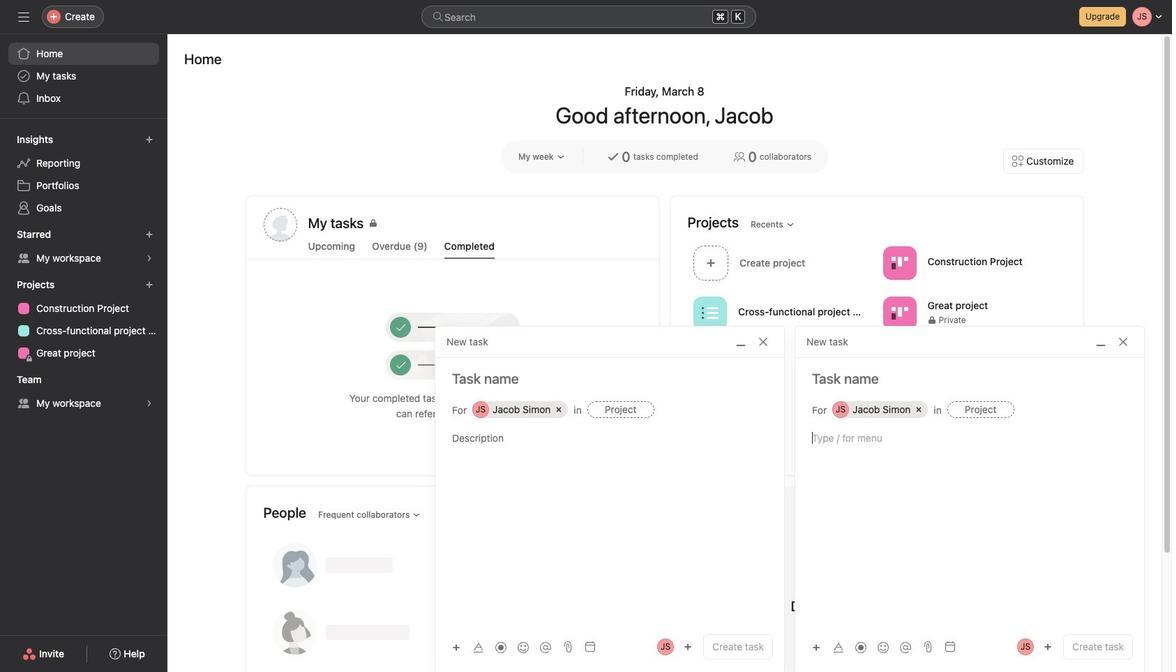 Task type: vqa. For each thing, say whether or not it's contained in the screenshot.
the right Attach A File Or Paste An Image
yes



Task type: locate. For each thing, give the bounding box(es) containing it.
2 insert an object image from the left
[[812, 643, 821, 651]]

attach a file or paste an image image for select due date icon at the right bottom
[[923, 641, 934, 653]]

see details, my workspace image
[[145, 399, 154, 408]]

at mention image
[[540, 642, 551, 653], [900, 642, 911, 653]]

2 add or remove collaborators from this task image from the left
[[1044, 643, 1052, 651]]

1 record a video image from the left
[[496, 642, 507, 653]]

minimize image left close image
[[736, 336, 747, 348]]

2 at mention image from the left
[[900, 642, 911, 653]]

insert an object image
[[452, 643, 461, 651], [812, 643, 821, 651]]

1 minimize image from the left
[[736, 336, 747, 348]]

1 add or remove collaborators from this task image from the left
[[684, 643, 692, 651]]

0 horizontal spatial insert an object image
[[452, 643, 461, 651]]

None field
[[422, 6, 757, 28]]

1 emoji image from the left
[[518, 642, 529, 653]]

dialog
[[435, 327, 784, 672], [796, 327, 1145, 672]]

1 insert an object image from the left
[[452, 643, 461, 651]]

1 horizontal spatial insert an object image
[[812, 643, 821, 651]]

1 task name text field from the left
[[435, 369, 784, 389]]

1 vertical spatial board image
[[891, 305, 908, 321]]

add items to starred image
[[145, 230, 154, 239]]

minimize image left close icon
[[1096, 336, 1107, 348]]

1 horizontal spatial dialog
[[796, 327, 1145, 672]]

0 horizontal spatial record a video image
[[496, 642, 507, 653]]

1 board image from the top
[[891, 254, 908, 271]]

toolbar for attach a file or paste an image associated with select due date icon at the right bottom
[[807, 637, 918, 657]]

emoji image
[[518, 642, 529, 653], [878, 642, 889, 653]]

1 horizontal spatial record a video image
[[856, 642, 867, 653]]

0 horizontal spatial at mention image
[[540, 642, 551, 653]]

0 horizontal spatial toolbar
[[447, 637, 558, 657]]

record a video image right formatting image
[[496, 642, 507, 653]]

2 toolbar from the left
[[807, 637, 918, 657]]

new insights image
[[145, 135, 154, 144]]

see details, my workspace image
[[145, 254, 154, 262]]

insert an object image for formatting image
[[452, 643, 461, 651]]

at mention image left select due date icon at the right bottom
[[900, 642, 911, 653]]

minimize image
[[736, 336, 747, 348], [1096, 336, 1107, 348]]

0 vertical spatial board image
[[891, 254, 908, 271]]

0 horizontal spatial dialog
[[435, 327, 784, 672]]

at mention image for attach a file or paste an image associated with select due date icon at the right bottom
[[900, 642, 911, 653]]

1 horizontal spatial minimize image
[[1096, 336, 1107, 348]]

emoji image right formatting image
[[518, 642, 529, 653]]

0 horizontal spatial add or remove collaborators from this task image
[[684, 643, 692, 651]]

0 horizontal spatial emoji image
[[518, 642, 529, 653]]

1 horizontal spatial emoji image
[[878, 642, 889, 653]]

toolbar
[[447, 637, 558, 657], [807, 637, 918, 657]]

add profile photo image
[[263, 208, 297, 241]]

formatting image
[[473, 642, 484, 653]]

projects element
[[0, 272, 167, 367]]

attach a file or paste an image image left select due date icon at the right bottom
[[923, 641, 934, 653]]

add or remove collaborators from this task image
[[684, 643, 692, 651], [1044, 643, 1052, 651]]

board image
[[891, 254, 908, 271], [891, 305, 908, 321]]

attach a file or paste an image image
[[563, 641, 574, 653], [923, 641, 934, 653]]

minimize image for close image
[[736, 336, 747, 348]]

insights element
[[0, 127, 167, 222]]

2 attach a file or paste an image image from the left
[[923, 641, 934, 653]]

2 minimize image from the left
[[1096, 336, 1107, 348]]

1 toolbar from the left
[[447, 637, 558, 657]]

1 at mention image from the left
[[540, 642, 551, 653]]

0 horizontal spatial task name text field
[[435, 369, 784, 389]]

1 horizontal spatial at mention image
[[900, 642, 911, 653]]

1 dialog from the left
[[435, 327, 784, 672]]

toolbar for select due date image attach a file or paste an image
[[447, 637, 558, 657]]

emoji image for record a video icon corresponding to formatting image
[[518, 642, 529, 653]]

2 task name text field from the left
[[796, 369, 1145, 389]]

record a video image for formatting image
[[496, 642, 507, 653]]

emoji image right formatting icon
[[878, 642, 889, 653]]

insert an object image for formatting icon
[[812, 643, 821, 651]]

record a video image right formatting icon
[[856, 642, 867, 653]]

2 emoji image from the left
[[878, 642, 889, 653]]

0 horizontal spatial attach a file or paste an image image
[[563, 641, 574, 653]]

2 record a video image from the left
[[856, 642, 867, 653]]

1 horizontal spatial add or remove collaborators from this task image
[[1044, 643, 1052, 651]]

1 horizontal spatial task name text field
[[796, 369, 1145, 389]]

at mention image left select due date image
[[540, 642, 551, 653]]

global element
[[0, 34, 167, 118]]

1 horizontal spatial toolbar
[[807, 637, 918, 657]]

Search tasks, projects, and more text field
[[422, 6, 757, 28]]

insert an object image left formatting icon
[[812, 643, 821, 651]]

record a video image
[[496, 642, 507, 653], [856, 642, 867, 653]]

0 horizontal spatial minimize image
[[736, 336, 747, 348]]

1 attach a file or paste an image image from the left
[[563, 641, 574, 653]]

attach a file or paste an image image left select due date image
[[563, 641, 574, 653]]

Task name text field
[[435, 369, 784, 389], [796, 369, 1145, 389]]

insert an object image left formatting image
[[452, 643, 461, 651]]

1 horizontal spatial attach a file or paste an image image
[[923, 641, 934, 653]]



Task type: describe. For each thing, give the bounding box(es) containing it.
record a video image for formatting icon
[[856, 642, 867, 653]]

minimize image for close icon
[[1096, 336, 1107, 348]]

emoji image for formatting icon's record a video icon
[[878, 642, 889, 653]]

select due date image
[[945, 641, 956, 653]]

hide sidebar image
[[18, 11, 29, 22]]

add or remove collaborators from this task image for select due date icon at the right bottom
[[1044, 643, 1052, 651]]

close image
[[1118, 336, 1129, 348]]

starred element
[[0, 222, 167, 272]]

2 board image from the top
[[891, 305, 908, 321]]

at mention image for select due date image attach a file or paste an image
[[540, 642, 551, 653]]

formatting image
[[833, 642, 844, 653]]

close image
[[758, 336, 769, 348]]

task name text field for close image
[[435, 369, 784, 389]]

teams element
[[0, 367, 167, 417]]

attach a file or paste an image image for select due date image
[[563, 641, 574, 653]]

new project or portfolio image
[[145, 281, 154, 289]]

task name text field for close icon
[[796, 369, 1145, 389]]

select due date image
[[585, 641, 596, 653]]

add or remove collaborators from this task image for select due date image
[[684, 643, 692, 651]]

2 dialog from the left
[[796, 327, 1145, 672]]

list image
[[702, 305, 718, 321]]



